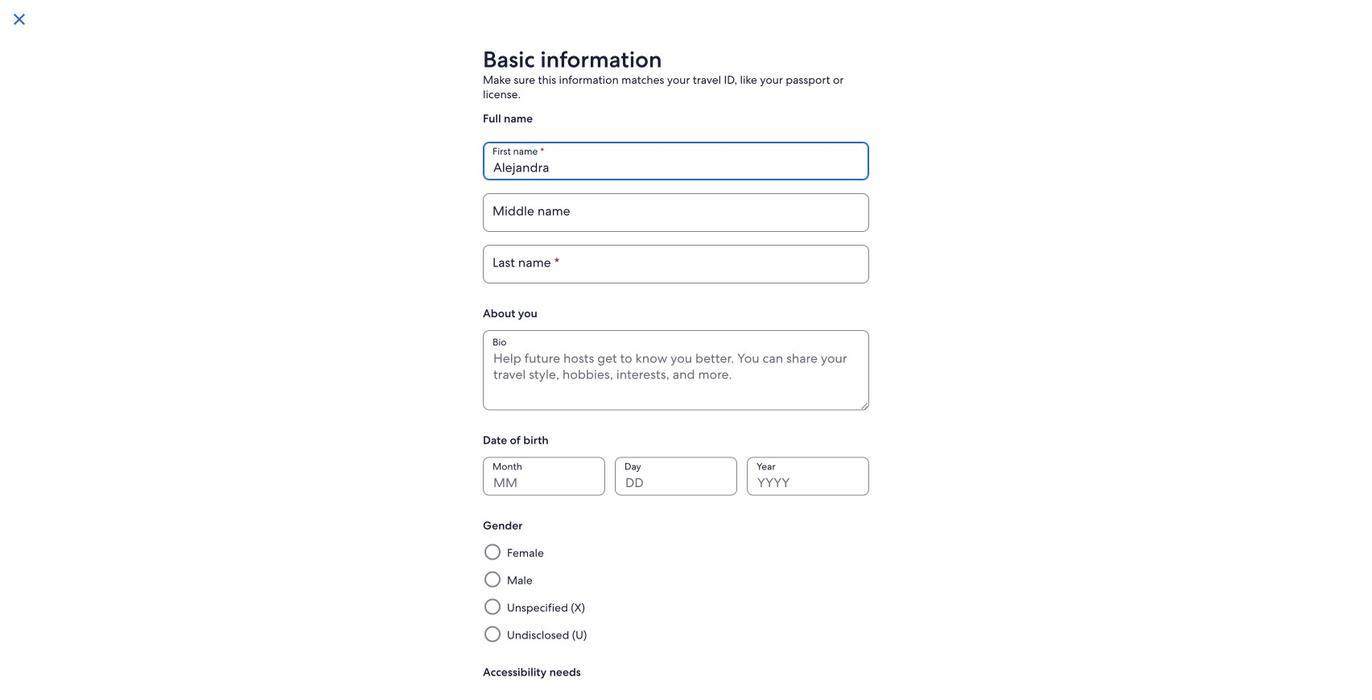 Task type: vqa. For each thing, say whether or not it's contained in the screenshot.
YYYY TELEPHONE FIELD
yes



Task type: describe. For each thing, give the bounding box(es) containing it.
MM telephone field
[[483, 457, 606, 496]]

Help future hosts get to know you better. You can share your travel style, hobbies, interests, and more. text field
[[483, 330, 870, 410]]

YYYY telephone field
[[747, 457, 870, 496]]

DD telephone field
[[615, 457, 738, 496]]



Task type: locate. For each thing, give the bounding box(es) containing it.
None text field
[[483, 142, 870, 180]]

main content
[[477, 14, 1160, 682]]

None text field
[[483, 193, 870, 232], [483, 245, 870, 283], [483, 193, 870, 232], [483, 245, 870, 283]]

close image
[[10, 10, 29, 29]]

dialog
[[0, 0, 1353, 682]]



